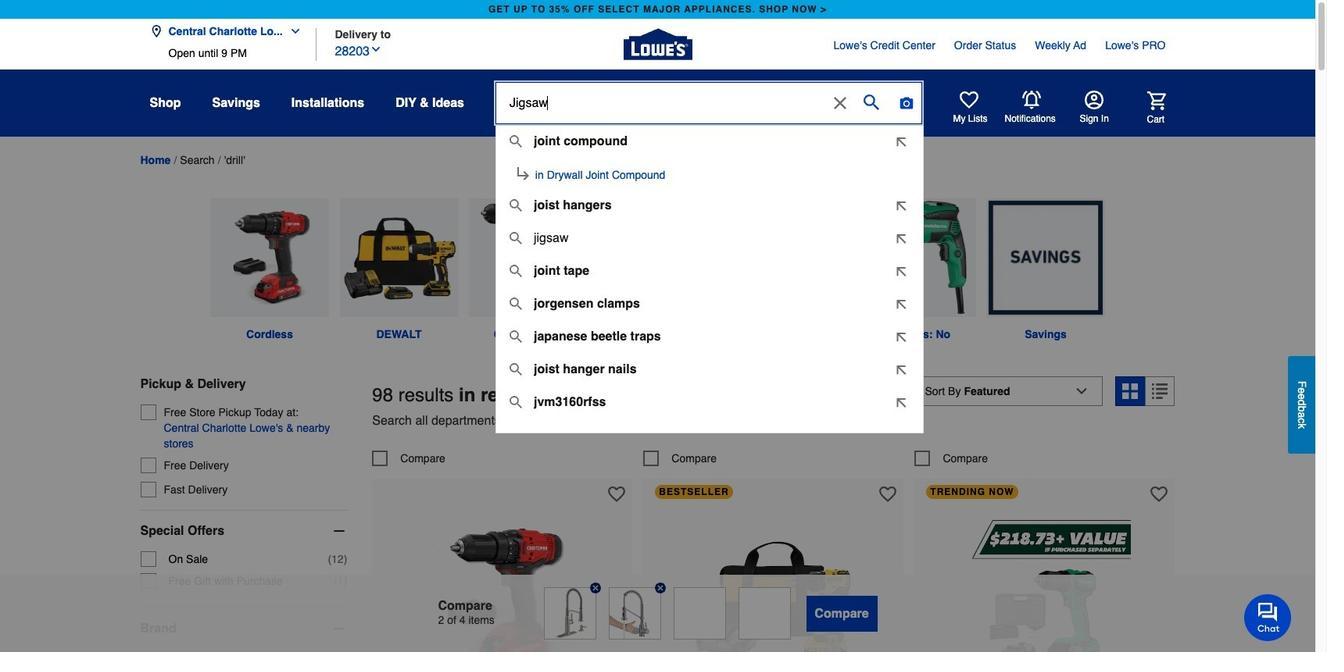 Task type: vqa. For each thing, say whether or not it's contained in the screenshot.
the Search Element
yes



Task type: describe. For each thing, give the bounding box(es) containing it.
location image
[[150, 25, 162, 38]]

5004861567 element
[[372, 451, 445, 466]]

camera image
[[899, 95, 914, 111]]

list view image
[[1152, 384, 1168, 399]]

drill element
[[224, 154, 245, 167]]

lowe's home improvement logo image
[[623, 10, 692, 79]]

Search Query text field
[[496, 83, 826, 123]]

minus image
[[332, 524, 347, 539]]

minus image
[[332, 621, 347, 637]]

search image
[[864, 94, 879, 110]]

chevron down image
[[370, 43, 382, 55]]

clear element
[[828, 83, 853, 123]]

2 heart outline image from the left
[[1151, 486, 1168, 503]]

grid view image
[[1123, 384, 1138, 399]]

lowe's home improvement cart image
[[1147, 91, 1166, 110]]

lowe's home improvement account image
[[1084, 91, 1103, 109]]

lowe's home improvement lists image
[[959, 91, 978, 109]]



Task type: locate. For each thing, give the bounding box(es) containing it.
heart outline image
[[880, 486, 897, 503], [1151, 486, 1168, 503]]

heart outline image
[[608, 486, 626, 503]]

5013549177 element
[[915, 451, 988, 466]]

remove this product image
[[590, 583, 601, 594]]

chat invite button image
[[1244, 594, 1292, 642]]

1 heart outline image from the left
[[880, 486, 897, 503]]

0 horizontal spatial heart outline image
[[880, 486, 897, 503]]

None search field
[[495, 82, 924, 141]]

chevron down image
[[283, 25, 301, 38]]

remove this product image
[[655, 583, 666, 594]]

lowe's home improvement notification center image
[[1022, 91, 1041, 109]]

5014148635 element
[[644, 451, 717, 466]]

1 horizontal spatial heart outline image
[[1151, 486, 1168, 503]]

clear image
[[831, 94, 850, 113]]

search element
[[180, 154, 215, 167]]



